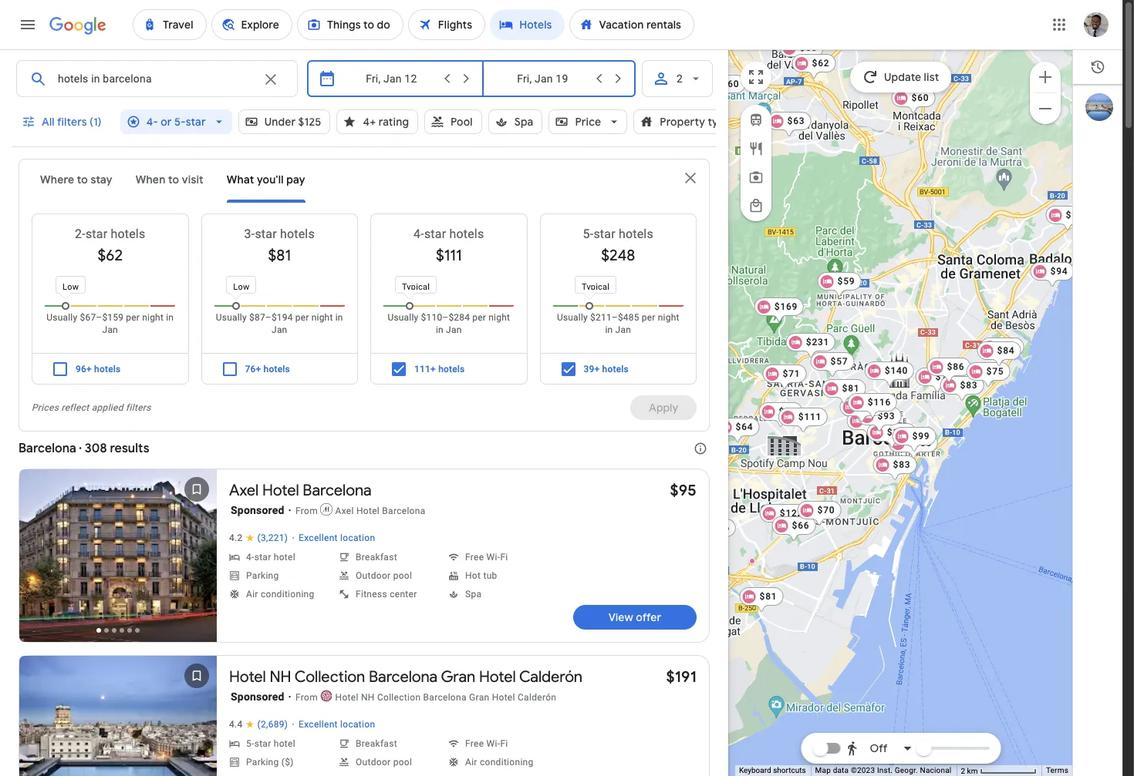 Task type: describe. For each thing, give the bounding box(es) containing it.
$59 link
[[817, 272, 861, 298]]

close image
[[681, 169, 700, 187]]

$66
[[792, 520, 809, 531]]

$116 link
[[847, 393, 897, 419]]

2-star hotels $62
[[75, 227, 145, 265]]

photos list for $191
[[19, 657, 217, 777]]

barcelona · 308
[[19, 441, 107, 457]]

shortcuts
[[773, 767, 806, 775]]

0 horizontal spatial $75 link
[[915, 368, 959, 394]]

hotels inside the 4-star hotels $111
[[449, 227, 484, 241]]

$116
[[867, 397, 891, 408]]

4-star hotels $111
[[414, 227, 484, 265]]

view larger map image
[[747, 68, 765, 86]]

Search for places, hotels and more text field
[[57, 61, 252, 96]]

$191 link
[[666, 668, 697, 687]]

usually for $248
[[557, 312, 588, 323]]

data
[[833, 767, 849, 775]]

$99 link
[[892, 427, 936, 453]]

usually for $81
[[216, 312, 247, 323]]

2 button
[[642, 60, 713, 97]]

4+ rating button
[[337, 103, 418, 140]]

filters inside 'button'
[[57, 115, 87, 129]]

excellent location link for $191
[[299, 720, 375, 732]]

jan for $62
[[102, 325, 118, 336]]

0 vertical spatial $83 link
[[940, 376, 984, 402]]

$83 for leftmost $83 link
[[893, 459, 910, 470]]

typical for $111
[[402, 282, 430, 292]]

0 horizontal spatial $83 link
[[873, 456, 917, 482]]

$93 link
[[857, 407, 901, 433]]

$106
[[706, 523, 730, 534]]

night for $81
[[311, 312, 333, 323]]

$94 link
[[1030, 262, 1074, 288]]

back image
[[21, 541, 58, 578]]

$81 for the bottommost $81 link
[[759, 591, 777, 602]]

jan for $81
[[272, 325, 287, 336]]

view offer button
[[573, 606, 697, 630]]

$75 for right $75 link
[[986, 366, 1004, 377]]

main menu image
[[19, 15, 37, 34]]

39+ hotels
[[584, 364, 629, 375]]

2-
[[75, 227, 86, 241]]

pool
[[451, 115, 473, 129]]

4.2 out of 5 stars from 3,221 reviews image
[[229, 533, 288, 545]]

per for $62
[[126, 312, 140, 323]]

$71 link
[[762, 365, 806, 391]]

map region
[[556, 0, 1134, 777]]

prices reflect applied filters
[[32, 403, 151, 414]]

$62 inside "2-star hotels $62"
[[98, 246, 123, 265]]

excellent for $95
[[299, 533, 338, 544]]

when to visit
[[136, 173, 204, 187]]

2 km
[[961, 767, 980, 776]]

la pedrera-casa milà image
[[863, 390, 880, 415]]

$147
[[887, 427, 910, 438]]

what
[[227, 173, 254, 187]]

$122
[[779, 508, 803, 519]]

$57
[[830, 356, 848, 367]]

4.4
[[229, 720, 243, 731]]

location for $191
[[340, 720, 375, 731]]

keyboard
[[739, 767, 771, 775]]

in for $81
[[335, 312, 343, 323]]

jan for $248
[[615, 325, 631, 336]]

per for $111
[[472, 312, 486, 323]]

property type button
[[634, 103, 758, 140]]

star for $248
[[594, 227, 616, 241]]

usually $110–$284 per night in jan
[[388, 312, 510, 336]]

back image
[[21, 728, 58, 765]]

pool button
[[424, 103, 482, 140]]

$140
[[884, 365, 908, 376]]

2 km button
[[956, 766, 1042, 777]]

learn more about these results image
[[682, 431, 719, 468]]

usually $211–$485 per night in jan
[[557, 312, 679, 336]]

96+ hotels
[[76, 364, 121, 375]]

recently viewed element
[[1073, 50, 1129, 84]]

4+ rating
[[363, 115, 409, 129]]

$122 link
[[759, 504, 809, 530]]

typical for $248
[[582, 282, 610, 292]]

$140 link
[[864, 361, 914, 388]]

$73
[[1000, 341, 1018, 352]]

$80 link
[[839, 398, 883, 424]]

$63 link
[[767, 111, 811, 138]]

all filters (1) button
[[12, 103, 114, 140]]

$169 link
[[754, 297, 804, 324]]

stay
[[91, 173, 112, 187]]

results
[[110, 441, 149, 457]]

in for $62
[[166, 312, 174, 323]]

nacional
[[920, 767, 952, 775]]

4- or 5-star
[[146, 115, 206, 129]]

filters form
[[12, 49, 758, 156]]

excellent for $191
[[299, 720, 338, 731]]

0 vertical spatial $60
[[721, 78, 739, 89]]

night for $62
[[142, 312, 164, 323]]

1 vertical spatial $64 link
[[715, 418, 759, 444]]

(2,689)
[[257, 720, 288, 731]]

· for $95
[[292, 532, 295, 545]]

(1)
[[90, 115, 102, 129]]

$93
[[877, 411, 895, 422]]

geogr.
[[895, 767, 918, 775]]

©2023
[[851, 767, 875, 775]]

1 horizontal spatial $75 link
[[966, 362, 1010, 388]]

$147 link
[[867, 423, 916, 449]]

$86 link
[[927, 358, 971, 384]]

to for stay
[[77, 173, 88, 187]]

$70 link
[[797, 501, 841, 527]]

you'll
[[257, 173, 284, 187]]

$70
[[817, 505, 835, 516]]

next image for $191
[[178, 728, 215, 765]]

(3,221)
[[257, 533, 288, 544]]

map
[[815, 767, 831, 775]]

5- inside 4- or 5-star 'popup button'
[[174, 115, 186, 129]]

1 vertical spatial $81 link
[[739, 588, 783, 614]]

view offer
[[609, 611, 661, 625]]

off button
[[842, 731, 917, 768]]

inst.
[[877, 767, 893, 775]]

night for $248
[[658, 312, 679, 323]]

$83 for $83 link to the top
[[960, 380, 977, 391]]

visit
[[182, 173, 204, 187]]

zoom in map image
[[1036, 68, 1055, 86]]

under $125 button
[[238, 103, 331, 140]]

star for $81
[[255, 227, 277, 241]]

where
[[40, 173, 74, 187]]

0 horizontal spatial $84
[[779, 406, 796, 417]]

0 horizontal spatial $95
[[670, 481, 697, 501]]

usually for $111
[[388, 312, 419, 323]]



Task type: vqa. For each thing, say whether or not it's contained in the screenshot.
"Zoom out map" image
yes



Task type: locate. For each thing, give the bounding box(es) containing it.
2 photo 1 image from the top
[[19, 657, 217, 777]]

photos list for $95
[[19, 470, 217, 656]]

$64 up $94
[[1066, 209, 1083, 220]]

1 excellent location link from the top
[[299, 533, 375, 545]]

pay
[[286, 173, 305, 187]]

· excellent location for $95
[[292, 532, 375, 545]]

$83 down the $99 link
[[893, 459, 910, 470]]

in inside usually $110–$284 per night in jan
[[436, 325, 444, 336]]

excellent location link right (3,221)
[[299, 533, 375, 545]]

1 vertical spatial $111
[[798, 412, 821, 422]]

keyboard shortcuts button
[[739, 766, 806, 777]]

photo 1 image
[[19, 470, 217, 643], [19, 657, 217, 777]]

1 photos list from the top
[[19, 470, 217, 656]]

2 inside popup button
[[677, 73, 683, 85]]

0 vertical spatial $84
[[997, 345, 1015, 356]]

2 low from the left
[[233, 282, 249, 292]]

tab list containing where to stay
[[19, 160, 681, 203]]

1 vertical spatial $64
[[735, 422, 753, 432]]

2 excellent location link from the top
[[299, 720, 375, 732]]

spa
[[514, 115, 533, 129]]

in right the $87–$194
[[335, 312, 343, 323]]

barcelona · 308 results
[[19, 441, 149, 457]]

0 vertical spatial $81 link
[[822, 379, 866, 405]]

Check-in text field
[[346, 61, 437, 96]]

$57 link
[[810, 352, 854, 378]]

2 up the property
[[677, 73, 683, 85]]

2 night from the left
[[311, 312, 333, 323]]

· for $191
[[292, 719, 295, 731]]

low
[[63, 282, 79, 292], [233, 282, 249, 292]]

4.2
[[229, 533, 243, 544]]

1 horizontal spatial $62
[[812, 57, 829, 68]]

star inside the 4-star hotels $111
[[424, 227, 446, 241]]

0 horizontal spatial typical
[[402, 282, 430, 292]]

0 vertical spatial 4-
[[146, 115, 158, 129]]

offer
[[636, 611, 661, 625]]

property
[[660, 115, 705, 129]]

per right $67–$159
[[126, 312, 140, 323]]

star inside 'popup button'
[[186, 115, 206, 129]]

jan down the $87–$194
[[272, 325, 287, 336]]

usually inside usually $67–$159 per night in jan
[[47, 312, 77, 323]]

1 low from the left
[[63, 282, 79, 292]]

0 horizontal spatial filters
[[57, 115, 87, 129]]

1 night from the left
[[142, 312, 164, 323]]

3 per from the left
[[472, 312, 486, 323]]

$83
[[960, 380, 977, 391], [893, 459, 910, 470]]

next image
[[178, 541, 215, 578], [178, 728, 215, 765]]

0 vertical spatial location
[[340, 533, 375, 544]]

$87–$194
[[249, 312, 293, 323]]

0 horizontal spatial 4-
[[146, 115, 158, 129]]

where to stay
[[40, 173, 112, 187]]

1 vertical spatial filters
[[126, 403, 151, 414]]

in inside usually $87–$194 per night in jan
[[335, 312, 343, 323]]

0 vertical spatial excellent location link
[[299, 533, 375, 545]]

usually left the $87–$194
[[216, 312, 247, 323]]

96+
[[76, 364, 92, 375]]

1 · from the top
[[292, 532, 295, 545]]

prices
[[32, 403, 59, 414]]

0 horizontal spatial $62
[[98, 246, 123, 265]]

0 vertical spatial photo 1 image
[[19, 470, 217, 643]]

terms
[[1046, 767, 1069, 775]]

0 horizontal spatial 5-
[[174, 115, 186, 129]]

usually inside usually $110–$284 per night in jan
[[388, 312, 419, 323]]

0 horizontal spatial $84 link
[[758, 402, 802, 429]]

$81 link down the hyatt regency barcelona tower icon
[[739, 588, 783, 614]]

1 · excellent location from the top
[[292, 532, 375, 545]]

low for $81
[[233, 282, 249, 292]]

photos list
[[19, 470, 217, 656], [19, 657, 217, 777]]

star for $111
[[424, 227, 446, 241]]

per right the $87–$194
[[295, 312, 309, 323]]

in inside usually $67–$159 per night in jan
[[166, 312, 174, 323]]

$111 inside "$111" 'link'
[[798, 412, 821, 422]]

$81 inside the 3-star hotels $81
[[268, 246, 291, 265]]

1 vertical spatial $62
[[98, 246, 123, 265]]

night right $211–$485
[[658, 312, 679, 323]]

$111 link
[[778, 408, 828, 434]]

1 vertical spatial $84
[[779, 406, 796, 417]]

Check-out text field
[[496, 61, 589, 96]]

2 for 2
[[677, 73, 683, 85]]

1 next image from the top
[[178, 541, 215, 578]]

$81 link down $57 link
[[822, 379, 866, 405]]

· excellent location
[[292, 532, 375, 545], [292, 719, 375, 731]]

2 for 2 km
[[961, 767, 965, 776]]

$95 down 'learn more about these results' icon
[[670, 481, 697, 501]]

1 horizontal spatial 4-
[[414, 227, 424, 241]]

per inside usually $211–$485 per night in jan
[[642, 312, 656, 323]]

1 horizontal spatial $83
[[960, 380, 977, 391]]

4 night from the left
[[658, 312, 679, 323]]

usually inside usually $211–$485 per night in jan
[[557, 312, 588, 323]]

low for $62
[[63, 282, 79, 292]]

save hotel nh collection barcelona gran hotel calderón to collection image
[[178, 658, 215, 695]]

$75
[[986, 366, 1004, 377], [935, 371, 953, 382]]

1 excellent from the top
[[299, 533, 338, 544]]

excellent right (3,221)
[[299, 533, 338, 544]]

0 horizontal spatial $81 link
[[739, 588, 783, 614]]

2 typical from the left
[[582, 282, 610, 292]]

$83 link down $86
[[940, 376, 984, 402]]

5- inside 5-star hotels $248
[[583, 227, 594, 241]]

1 horizontal spatial 2
[[961, 767, 965, 776]]

in for $248
[[605, 325, 613, 336]]

2 · from the top
[[292, 719, 295, 731]]

jan down '$110–$284' on the left top
[[446, 325, 462, 336]]

usually for $62
[[47, 312, 77, 323]]

1 horizontal spatial $111
[[798, 412, 821, 422]]

1 vertical spatial photo 1 image
[[19, 657, 217, 777]]

$60 left view larger map image
[[721, 78, 739, 89]]

0 vertical spatial $84 link
[[977, 341, 1021, 368]]

1 horizontal spatial $83 link
[[940, 376, 984, 402]]

$62 inside map region
[[812, 57, 829, 68]]

0 vertical spatial $64
[[1066, 209, 1083, 220]]

to
[[77, 173, 88, 187], [168, 173, 179, 187]]

$60 link left view larger map image
[[701, 74, 745, 101]]

4- for $111
[[414, 227, 424, 241]]

2 excellent from the top
[[299, 720, 338, 731]]

0 vertical spatial $64 link
[[1045, 206, 1089, 232]]

1 horizontal spatial $60
[[911, 92, 929, 103]]

night inside usually $67–$159 per night in jan
[[142, 312, 164, 323]]

in for $111
[[436, 325, 444, 336]]

$75 link right $86
[[966, 362, 1010, 388]]

0 vertical spatial ·
[[292, 532, 295, 545]]

per right $211–$485
[[642, 312, 656, 323]]

or
[[161, 115, 172, 129]]

$68 link
[[779, 38, 823, 64]]

1 horizontal spatial filters
[[126, 403, 151, 414]]

hotels inside "2-star hotels $62"
[[111, 227, 145, 241]]

1 to from the left
[[77, 173, 88, 187]]

4-
[[146, 115, 158, 129], [414, 227, 424, 241]]

0 vertical spatial $95
[[866, 415, 884, 426]]

1 horizontal spatial $84
[[997, 345, 1015, 356]]

filters left (1)
[[57, 115, 87, 129]]

$84 link down '$71' link
[[758, 402, 802, 429]]

location for $95
[[340, 533, 375, 544]]

night inside usually $87–$194 per night in jan
[[311, 312, 333, 323]]

0 horizontal spatial $81
[[268, 246, 291, 265]]

0 horizontal spatial to
[[77, 173, 88, 187]]

per inside usually $67–$159 per night in jan
[[126, 312, 140, 323]]

$81 up '$80' link
[[842, 383, 859, 394]]

1 vertical spatial 4-
[[414, 227, 424, 241]]

$111 down '$71' link
[[798, 412, 821, 422]]

4- for star
[[146, 115, 158, 129]]

4- inside 'popup button'
[[146, 115, 158, 129]]

usually inside usually $87–$194 per night in jan
[[216, 312, 247, 323]]

1 vertical spatial $60
[[911, 92, 929, 103]]

$126 link
[[840, 398, 890, 425]]

recently viewed image
[[1090, 59, 1106, 75]]

jan
[[102, 325, 118, 336], [272, 325, 287, 336], [446, 325, 462, 336], [615, 325, 631, 336]]

1 horizontal spatial $95
[[866, 415, 884, 426]]

night right '$110–$284' on the left top
[[489, 312, 510, 323]]

1 horizontal spatial $95 link
[[846, 412, 890, 438]]

0 horizontal spatial $60 link
[[701, 74, 745, 101]]

1 vertical spatial · excellent location
[[292, 719, 375, 731]]

2 location from the top
[[340, 720, 375, 731]]

$60 link
[[701, 74, 745, 101], [891, 88, 935, 115]]

in down $211–$485
[[605, 325, 613, 336]]

jan inside usually $110–$284 per night in jan
[[446, 325, 462, 336]]

in down '$110–$284' on the left top
[[436, 325, 444, 336]]

$68
[[799, 42, 817, 53]]

$60 down 'update list'
[[911, 92, 929, 103]]

3 usually from the left
[[388, 312, 419, 323]]

0 vertical spatial next image
[[178, 541, 215, 578]]

0 vertical spatial $81
[[268, 246, 291, 265]]

$60
[[721, 78, 739, 89], [911, 92, 929, 103]]

$100
[[908, 438, 932, 449]]

$111 inside the 4-star hotels $111
[[436, 246, 462, 265]]

$83 down $86
[[960, 380, 977, 391]]

$191
[[666, 668, 697, 687]]

terms link
[[1046, 767, 1069, 775]]

0 horizontal spatial $64
[[735, 422, 753, 432]]

$64 link up $94
[[1045, 206, 1089, 232]]

price button
[[549, 103, 628, 140]]

hyatt regency barcelona tower image
[[749, 558, 755, 564]]

jan inside usually $67–$159 per night in jan
[[102, 325, 118, 336]]

$71
[[782, 368, 800, 379]]

$111 up '$110–$284' on the left top
[[436, 246, 462, 265]]

0 horizontal spatial $111
[[436, 246, 462, 265]]

map data ©2023 inst. geogr. nacional
[[815, 767, 952, 775]]

3 night from the left
[[489, 312, 510, 323]]

4.4 out of 5 stars from 2,689 reviews image
[[229, 720, 288, 731]]

1 vertical spatial photos list
[[19, 657, 217, 777]]

jan for $111
[[446, 325, 462, 336]]

in right $67–$159
[[166, 312, 174, 323]]

night inside usually $110–$284 per night in jan
[[489, 312, 510, 323]]

view offer link
[[573, 606, 697, 630]]

under $125
[[264, 115, 321, 129]]

per for $248
[[642, 312, 656, 323]]

$81 up the $87–$194
[[268, 246, 291, 265]]

type
[[708, 115, 731, 129]]

$126
[[860, 402, 884, 413]]

1 horizontal spatial $64 link
[[1045, 206, 1089, 232]]

5-
[[174, 115, 186, 129], [583, 227, 594, 241]]

reflect
[[61, 403, 89, 414]]

4 usually from the left
[[557, 312, 588, 323]]

$75 for $75 link to the left
[[935, 371, 953, 382]]

0 horizontal spatial $60
[[721, 78, 739, 89]]

$110–$284
[[421, 312, 470, 323]]

$211–$485
[[590, 312, 639, 323]]

2 per from the left
[[295, 312, 309, 323]]

0 vertical spatial 2
[[677, 73, 683, 85]]

0 vertical spatial $83
[[960, 380, 977, 391]]

1 horizontal spatial to
[[168, 173, 179, 187]]

usually $67–$159 per night in jan
[[47, 312, 174, 336]]

when
[[136, 173, 166, 187]]

0 vertical spatial excellent
[[299, 533, 338, 544]]

76+ hotels
[[245, 364, 290, 375]]

1 vertical spatial $83
[[893, 459, 910, 470]]

hotels inside 5-star hotels $248
[[619, 227, 653, 241]]

$60 link down 'update list'
[[891, 88, 935, 115]]

· excellent location for $191
[[292, 719, 375, 731]]

1 vertical spatial $81
[[842, 383, 859, 394]]

2 next image from the top
[[178, 728, 215, 765]]

per inside usually $110–$284 per night in jan
[[472, 312, 486, 323]]

1 usually from the left
[[47, 312, 77, 323]]

$64 link left "$111" 'link'
[[715, 418, 759, 444]]

4+
[[363, 115, 376, 129]]

0 vertical spatial $62
[[812, 57, 829, 68]]

1 vertical spatial 5-
[[583, 227, 594, 241]]

$62 link
[[792, 54, 836, 80]]

1 horizontal spatial $81
[[759, 591, 777, 602]]

$75 right '$140'
[[935, 371, 953, 382]]

clear image
[[262, 70, 280, 89]]

1 per from the left
[[126, 312, 140, 323]]

star inside the 3-star hotels $81
[[255, 227, 277, 241]]

1 vertical spatial excellent location link
[[299, 720, 375, 732]]

· right (3,221)
[[292, 532, 295, 545]]

1 vertical spatial excellent
[[299, 720, 338, 731]]

0 vertical spatial filters
[[57, 115, 87, 129]]

2 · excellent location from the top
[[292, 719, 375, 731]]

$73 link
[[980, 338, 1024, 364]]

next image left 4.4
[[178, 728, 215, 765]]

2 horizontal spatial $81
[[842, 383, 859, 394]]

update
[[884, 70, 921, 84]]

2 usually from the left
[[216, 312, 247, 323]]

1 vertical spatial $95 link
[[670, 481, 697, 501]]

4- inside the 4-star hotels $111
[[414, 227, 424, 241]]

usually left '$110–$284' on the left top
[[388, 312, 419, 323]]

$83 link
[[940, 376, 984, 402], [873, 456, 917, 482]]

1 horizontal spatial $75
[[986, 366, 1004, 377]]

$62 down $68
[[812, 57, 829, 68]]

star for $62
[[86, 227, 107, 241]]

next image for $95
[[178, 541, 215, 578]]

$84
[[997, 345, 1015, 356], [779, 406, 796, 417]]

2 to from the left
[[168, 173, 179, 187]]

1 horizontal spatial low
[[233, 282, 249, 292]]

jan down $67–$159
[[102, 325, 118, 336]]

usually left $67–$159
[[47, 312, 77, 323]]

list
[[924, 70, 939, 84]]

$64 right 'learn more about these results' icon
[[735, 422, 753, 432]]

1 horizontal spatial 5-
[[583, 227, 594, 241]]

0 vertical spatial photos list
[[19, 470, 217, 656]]

· right '(2,689)'
[[292, 719, 295, 731]]

typical up '$110–$284' on the left top
[[402, 282, 430, 292]]

excellent location link right '(2,689)'
[[299, 720, 375, 732]]

1 horizontal spatial typical
[[582, 282, 610, 292]]

1 jan from the left
[[102, 325, 118, 336]]

$100 link
[[888, 434, 938, 460]]

1 vertical spatial 2
[[961, 767, 965, 776]]

0 vertical spatial $95 link
[[846, 412, 890, 438]]

· excellent location right '(2,689)'
[[292, 719, 375, 731]]

star inside 5-star hotels $248
[[594, 227, 616, 241]]

· excellent location right (3,221)
[[292, 532, 375, 545]]

$83 link down $147 "link"
[[873, 456, 917, 482]]

1 vertical spatial ·
[[292, 719, 295, 731]]

0 horizontal spatial $75
[[935, 371, 953, 382]]

next image left the 4.2
[[178, 541, 215, 578]]

1 horizontal spatial $81 link
[[822, 379, 866, 405]]

$59
[[837, 276, 855, 287]]

0 horizontal spatial $83
[[893, 459, 910, 470]]

usually left $211–$485
[[557, 312, 588, 323]]

update list
[[884, 70, 939, 84]]

2 jan from the left
[[272, 325, 287, 336]]

tab list
[[19, 160, 681, 203]]

under
[[264, 115, 296, 129]]

2 inside button
[[961, 767, 965, 776]]

$75 link right '$140'
[[915, 368, 959, 394]]

4 jan from the left
[[615, 325, 631, 336]]

1 horizontal spatial $60 link
[[891, 88, 935, 115]]

1 vertical spatial $84 link
[[758, 402, 802, 429]]

1 horizontal spatial $84 link
[[977, 341, 1021, 368]]

1 location from the top
[[340, 533, 375, 544]]

to left stay at the top left of the page
[[77, 173, 88, 187]]

low up usually $67–$159 per night in jan
[[63, 282, 79, 292]]

0 horizontal spatial $64 link
[[715, 418, 759, 444]]

2 vertical spatial $81
[[759, 591, 777, 602]]

1 vertical spatial location
[[340, 720, 375, 731]]

to for visit
[[168, 173, 179, 187]]

$99
[[912, 431, 930, 442]]

photo 1 image for $95
[[19, 470, 217, 643]]

$231
[[806, 337, 829, 348]]

save axel hotel barcelona to collection image
[[178, 471, 215, 508]]

jan inside usually $211–$485 per night in jan
[[615, 325, 631, 336]]

$81
[[268, 246, 291, 265], [842, 383, 859, 394], [759, 591, 777, 602]]

km
[[967, 767, 978, 776]]

0 horizontal spatial low
[[63, 282, 79, 292]]

1 vertical spatial $95
[[670, 481, 697, 501]]

$81 for top $81 link
[[842, 383, 859, 394]]

star inside "2-star hotels $62"
[[86, 227, 107, 241]]

$62 up $67–$159
[[98, 246, 123, 265]]

hotels inside the 3-star hotels $81
[[280, 227, 315, 241]]

0 vertical spatial 5-
[[174, 115, 186, 129]]

excellent location link
[[299, 533, 375, 545], [299, 720, 375, 732]]

111+ hotels
[[414, 364, 465, 375]]

0 horizontal spatial 2
[[677, 73, 683, 85]]

$62
[[812, 57, 829, 68], [98, 246, 123, 265]]

1 horizontal spatial $64
[[1066, 209, 1083, 220]]

$84 link right $86
[[977, 341, 1021, 368]]

0 vertical spatial · excellent location
[[292, 532, 375, 545]]

typical up $211–$485
[[582, 282, 610, 292]]

76+
[[245, 364, 261, 375]]

night right $67–$159
[[142, 312, 164, 323]]

$106 link
[[686, 519, 736, 545]]

2 photos list from the top
[[19, 657, 217, 777]]

to left visit
[[168, 173, 179, 187]]

view
[[609, 611, 633, 625]]

$75 down $73 link
[[986, 366, 1004, 377]]

1 vertical spatial next image
[[178, 728, 215, 765]]

$84 link
[[977, 341, 1021, 368], [758, 402, 802, 429]]

4 per from the left
[[642, 312, 656, 323]]

per for $81
[[295, 312, 309, 323]]

excellent right '(2,689)'
[[299, 720, 338, 731]]

spa button
[[488, 103, 543, 140]]

zoom out map image
[[1036, 99, 1055, 118]]

night for $111
[[489, 312, 510, 323]]

jan inside usually $87–$194 per night in jan
[[272, 325, 287, 336]]

jan down $211–$485
[[615, 325, 631, 336]]

all filters (1)
[[42, 115, 102, 129]]

1 typical from the left
[[402, 282, 430, 292]]

per
[[126, 312, 140, 323], [295, 312, 309, 323], [472, 312, 486, 323], [642, 312, 656, 323]]

filters right applied
[[126, 403, 151, 414]]

$94
[[1050, 266, 1068, 277]]

3 jan from the left
[[446, 325, 462, 336]]

$248
[[601, 246, 635, 265]]

keyboard shortcuts
[[739, 767, 806, 775]]

excellent location link for $95
[[299, 533, 375, 545]]

$95 inside map region
[[866, 415, 884, 426]]

photo 1 image for $191
[[19, 657, 217, 777]]

2 left km at the right of the page
[[961, 767, 965, 776]]

$95 down the "$126"
[[866, 415, 884, 426]]

1 photo 1 image from the top
[[19, 470, 217, 643]]

applied
[[92, 403, 123, 414]]

in inside usually $211–$485 per night in jan
[[605, 325, 613, 336]]

night inside usually $211–$485 per night in jan
[[658, 312, 679, 323]]

0 vertical spatial $111
[[436, 246, 462, 265]]

111+
[[414, 364, 436, 375]]

per right '$110–$284' on the left top
[[472, 312, 486, 323]]

$81 down "$66" link
[[759, 591, 777, 602]]

low up the $87–$194
[[233, 282, 249, 292]]

0 horizontal spatial $95 link
[[670, 481, 697, 501]]

night right the $87–$194
[[311, 312, 333, 323]]

per inside usually $87–$194 per night in jan
[[295, 312, 309, 323]]

1 vertical spatial $83 link
[[873, 456, 917, 482]]



